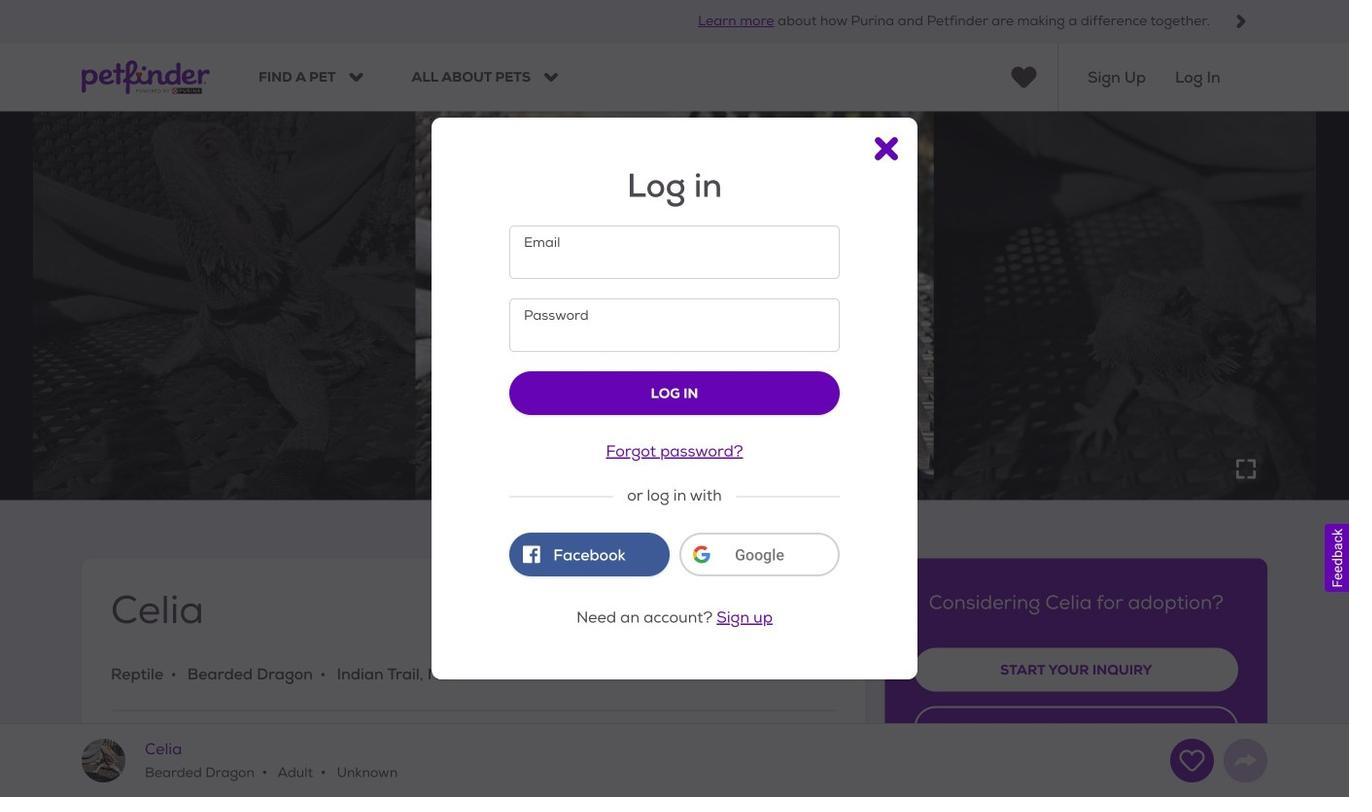 Task type: locate. For each thing, give the bounding box(es) containing it.
None password field
[[510, 299, 840, 352]]

main content
[[0, 111, 1350, 797]]

petfinder home image
[[82, 43, 210, 111]]

None email field
[[510, 226, 840, 279]]



Task type: vqa. For each thing, say whether or not it's contained in the screenshot.
Advertisement element
no



Task type: describe. For each thing, give the bounding box(es) containing it.
pet physical characteristics element
[[111, 731, 837, 756]]

celia image
[[82, 739, 125, 783]]



